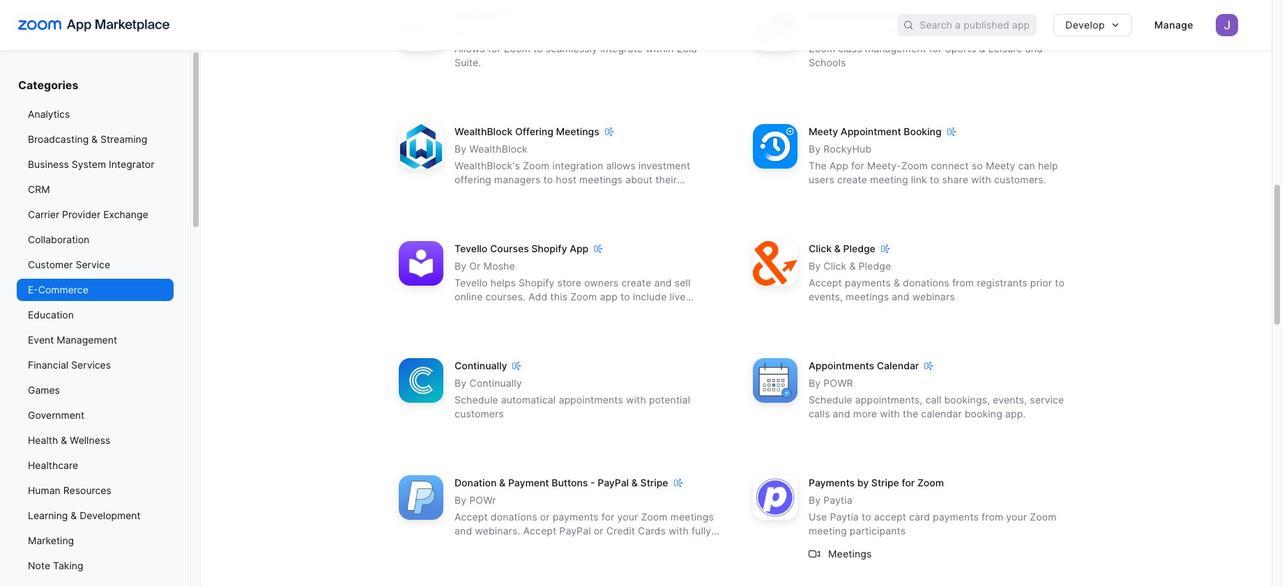 Task type: describe. For each thing, give the bounding box(es) containing it.
calls
[[809, 408, 830, 420]]

webinars
[[913, 291, 955, 303]]

tevello inside by or moshe tevello helps shopify store owners create and sell online courses. add this zoom app to include live meetings & webinars as part of your courses.
[[455, 277, 488, 289]]

webinars
[[510, 305, 554, 317]]

activity inside by activity messenger zoom class management for sports & leisure and schools
[[824, 26, 859, 38]]

zola suite
[[455, 9, 501, 20]]

service
[[76, 259, 110, 271]]

meety appointment booking
[[809, 126, 942, 138]]

carrier
[[28, 209, 59, 220]]

customer service link
[[17, 254, 174, 276]]

by for by rockyhub the app for meety-zoom connect so meety can help users create meeting link to share with customers.
[[809, 143, 821, 155]]

from inside by click & pledge accept payments & donations from registrants prior to events, meetings and webinars
[[953, 277, 974, 289]]

help
[[1038, 160, 1059, 172]]

develop button
[[1054, 14, 1133, 36]]

connect
[[931, 160, 969, 172]]

leisure
[[989, 43, 1023, 55]]

government
[[28, 409, 84, 421]]

so
[[972, 160, 983, 172]]

as
[[557, 305, 568, 317]]

meety inside by rockyhub the app for meety-zoom connect so meety can help users create meeting link to share with customers.
[[986, 160, 1016, 172]]

for inside payments by stripe for zoom by paytia use paytia to accept card payments from your zoom meeting participants
[[902, 477, 915, 489]]

cards
[[638, 525, 666, 537]]

with inside by powr schedule appointments, call bookings, events, service calls and more with the calendar booking app.
[[880, 408, 900, 420]]

with inside by rockyhub the app for meety-zoom connect so meety can help users create meeting link to share with customers.
[[972, 174, 992, 186]]

by
[[858, 477, 869, 489]]

1 horizontal spatial paypal
[[598, 477, 629, 489]]

education link
[[17, 304, 174, 326]]

-
[[591, 477, 595, 489]]

manage button
[[1144, 14, 1205, 36]]

customers
[[455, 408, 504, 420]]

system
[[72, 158, 106, 170]]

categories
[[18, 78, 78, 92]]

meetings inside by click & pledge accept payments & donations from registrants prior to events, meetings and webinars
[[846, 291, 889, 303]]

tevello courses shopify app
[[455, 243, 589, 255]]

wellness
[[70, 434, 110, 446]]

managers
[[494, 174, 541, 186]]

payments by stripe for zoom by paytia use paytia to accept card payments from your zoom meeting participants
[[809, 477, 1057, 537]]

zoom inside by rockyhub the app for meety-zoom connect so meety can help users create meeting link to share with customers.
[[902, 160, 928, 172]]

from inside payments by stripe for zoom by paytia use paytia to accept card payments from your zoom meeting participants
[[982, 511, 1004, 523]]

games link
[[17, 379, 174, 402]]

1 vertical spatial paytia
[[830, 511, 859, 523]]

commerce
[[38, 284, 88, 296]]

for inside by rockyhub the app for meety-zoom connect so meety can help users create meeting link to share with customers.
[[852, 160, 865, 172]]

call
[[926, 394, 942, 406]]

powr
[[824, 378, 853, 389]]

link
[[911, 174, 927, 186]]

zoom inside by powr accept donations or payments for your zoom meetings and webinars. accept paypal or credit cards with fully customizable and easy-to-use buttons.
[[641, 511, 668, 523]]

by for by powr schedule appointments, call bookings, events, service calls and more with the calendar booking app.
[[809, 378, 821, 389]]

management
[[865, 43, 927, 55]]

messenger inside by activity messenger zoom class management for sports & leisure and schools
[[862, 26, 914, 38]]

within
[[646, 43, 674, 55]]

develop
[[1066, 19, 1105, 31]]

to inside by rockyhub the app for meety-zoom connect so meety can help users create meeting link to share with customers.
[[930, 174, 940, 186]]

opportunities
[[455, 188, 518, 200]]

2 vertical spatial meetings
[[829, 548, 872, 560]]

by powr accept donations or payments for your zoom meetings and webinars. accept paypal or credit cards with fully customizable and easy-to-use buttons.
[[455, 495, 714, 551]]

fully
[[692, 525, 712, 537]]

abacusnext
[[470, 26, 527, 38]]

the
[[809, 160, 827, 172]]

by or moshe tevello helps shopify store owners create and sell online courses. add this zoom app to include live meetings & webinars as part of your courses.
[[455, 260, 691, 317]]

education
[[28, 309, 74, 321]]

participants
[[850, 525, 906, 537]]

human resources link
[[17, 480, 174, 502]]

store
[[558, 277, 582, 289]]

and inside by or moshe tevello helps shopify store owners create and sell online courses. add this zoom app to include live meetings & webinars as part of your courses.
[[654, 277, 672, 289]]

by continually schedule automatical appointments with potential customers
[[455, 378, 691, 420]]

live
[[670, 291, 686, 303]]

schools
[[809, 57, 846, 69]]

by for by click & pledge accept payments & donations from registrants prior to events, meetings and webinars
[[809, 260, 821, 272]]

customer service
[[28, 259, 110, 271]]

for inside by powr accept donations or payments for your zoom meetings and webinars. accept paypal or credit cards with fully customizable and easy-to-use buttons.
[[602, 511, 615, 523]]

meety-
[[867, 160, 902, 172]]

courses
[[490, 243, 529, 255]]

buttons
[[552, 477, 588, 489]]

marketing
[[28, 535, 74, 547]]

learning
[[28, 510, 68, 522]]

customers.
[[994, 174, 1047, 186]]

schedule for continually
[[455, 394, 498, 406]]

suite.
[[455, 57, 481, 69]]

your inside by powr accept donations or payments for your zoom meetings and webinars. accept paypal or credit cards with fully customizable and easy-to-use buttons.
[[618, 511, 638, 523]]

broadcasting
[[28, 133, 89, 145]]

games
[[28, 384, 60, 396]]

app for shopify
[[570, 243, 589, 255]]

e-
[[28, 284, 38, 296]]

meeting inside payments by stripe for zoom by paytia use paytia to accept card payments from your zoom meeting participants
[[809, 525, 847, 537]]

offering
[[515, 126, 554, 138]]

to inside "by abacusnext allows for zoom to seamlessly integrate within zola suite."
[[534, 43, 543, 55]]

zoom inside "by abacusnext allows for zoom to seamlessly integrate within zola suite."
[[504, 43, 531, 55]]

use
[[809, 511, 827, 523]]

and inside by activity messenger zoom class management for sports & leisure and schools
[[1026, 43, 1043, 55]]

business system integrator
[[28, 158, 154, 170]]

healthcare link
[[17, 455, 174, 477]]

meetings inside by or moshe tevello helps shopify store owners create and sell online courses. add this zoom app to include live meetings & webinars as part of your courses.
[[455, 305, 498, 317]]

registrants
[[977, 277, 1028, 289]]

payments inside payments by stripe for zoom by paytia use paytia to accept card payments from your zoom meeting participants
[[933, 511, 979, 523]]

click inside by click & pledge accept payments & donations from registrants prior to events, meetings and webinars
[[824, 260, 847, 272]]

1 stripe from the left
[[641, 477, 669, 489]]

1 tevello from the top
[[455, 243, 488, 255]]

their
[[656, 174, 677, 186]]

by for by continually schedule automatical appointments with potential customers
[[455, 378, 467, 389]]

0 vertical spatial click
[[809, 243, 832, 255]]

0 vertical spatial paytia
[[824, 495, 853, 507]]

with inside by powr accept donations or payments for your zoom meetings and webinars. accept paypal or credit cards with fully customizable and easy-to-use buttons.
[[669, 525, 689, 537]]

prospective
[[533, 188, 588, 200]]

meeting inside by rockyhub the app for meety-zoom connect so meety can help users create meeting link to share with customers.
[[870, 174, 908, 186]]

wealthblock's
[[455, 160, 520, 172]]

booking
[[904, 126, 942, 138]]

learning & development
[[28, 510, 141, 522]]

buttons.
[[601, 539, 640, 551]]

calendar
[[877, 360, 919, 372]]

broadcasting & streaming
[[28, 133, 147, 145]]

0 vertical spatial pledge
[[844, 243, 876, 255]]

use
[[581, 539, 598, 551]]

create inside by rockyhub the app for meety-zoom connect so meety can help users create meeting link to share with customers.
[[838, 174, 867, 186]]

and inside by click & pledge accept payments & donations from registrants prior to events, meetings and webinars
[[892, 291, 910, 303]]

by inside payments by stripe for zoom by paytia use paytia to accept card payments from your zoom meeting participants
[[809, 495, 821, 507]]

continually inside by continually schedule automatical appointments with potential customers
[[470, 378, 522, 389]]

stripe inside payments by stripe for zoom by paytia use paytia to accept card payments from your zoom meeting participants
[[872, 477, 900, 489]]

& inside health & wellness link
[[61, 434, 67, 446]]

resources
[[63, 485, 111, 497]]

schedule for powr
[[809, 394, 853, 406]]

learning & development link
[[17, 505, 174, 527]]

for inside "by abacusnext allows for zoom to seamlessly integrate within zola suite."
[[488, 43, 501, 55]]

payments
[[809, 477, 855, 489]]

app for the
[[830, 160, 849, 172]]

the
[[903, 408, 919, 420]]

integrator
[[109, 158, 154, 170]]

e-commerce
[[28, 284, 88, 296]]

and inside by powr schedule appointments, call bookings, events, service calls and more with the calendar booking app.
[[833, 408, 851, 420]]



Task type: vqa. For each thing, say whether or not it's contained in the screenshot.


Task type: locate. For each thing, give the bounding box(es) containing it.
health & wellness link
[[17, 430, 174, 452]]

1 horizontal spatial courses.
[[629, 305, 669, 317]]

0 vertical spatial create
[[838, 174, 867, 186]]

accept up easy-
[[523, 525, 557, 537]]

by rockyhub the app for meety-zoom connect so meety can help users create meeting link to share with customers.
[[809, 143, 1059, 186]]

meety up rockyhub on the right top of page
[[809, 126, 838, 138]]

zola right within
[[677, 43, 697, 55]]

pledge inside by click & pledge accept payments & donations from registrants prior to events, meetings and webinars
[[859, 260, 891, 272]]

wealthblock inside by wealthblock wealthblock's zoom integration allows investment offering managers to host meetings about their opportunities to prospective investors.
[[470, 143, 528, 155]]

courses. down the 'helps'
[[486, 291, 526, 303]]

accept down powr
[[455, 511, 488, 523]]

event
[[28, 334, 54, 346]]

marketing link
[[17, 530, 174, 552]]

health & wellness
[[28, 434, 110, 446]]

0 horizontal spatial stripe
[[641, 477, 669, 489]]

1 vertical spatial courses.
[[629, 305, 669, 317]]

payment
[[508, 477, 549, 489]]

zoom inside by wealthblock wealthblock's zoom integration allows investment offering managers to host meetings about their opportunities to prospective investors.
[[523, 160, 550, 172]]

stripe up cards
[[641, 477, 669, 489]]

1 vertical spatial donations
[[491, 511, 537, 523]]

easy-
[[540, 539, 567, 551]]

0 vertical spatial meety
[[809, 126, 838, 138]]

meetings down participants on the bottom right
[[829, 548, 872, 560]]

meetings up integration
[[556, 126, 600, 138]]

meetings inside by wealthblock wealthblock's zoom integration allows investment offering managers to host meetings about their opportunities to prospective investors.
[[580, 174, 623, 186]]

app
[[830, 160, 849, 172], [570, 243, 589, 255]]

with down appointments, at the right of page
[[880, 408, 900, 420]]

meeting down use
[[809, 525, 847, 537]]

accept down click & pledge
[[809, 277, 842, 289]]

1 vertical spatial shopify
[[519, 277, 555, 289]]

manage
[[1155, 19, 1194, 31]]

by inside by powr accept donations or payments for your zoom meetings and webinars. accept paypal or credit cards with fully customizable and easy-to-use buttons.
[[455, 495, 467, 507]]

donations inside by powr accept donations or payments for your zoom meetings and webinars. accept paypal or credit cards with fully customizable and easy-to-use buttons.
[[491, 511, 537, 523]]

0 horizontal spatial app
[[570, 243, 589, 255]]

for up card
[[902, 477, 915, 489]]

shopify up store
[[532, 243, 567, 255]]

2 vertical spatial accept
[[523, 525, 557, 537]]

paypal up "to-"
[[560, 525, 591, 537]]

1 vertical spatial messenger
[[862, 26, 914, 38]]

events,
[[809, 291, 843, 303], [993, 394, 1027, 406]]

for
[[488, 43, 501, 55], [930, 43, 943, 55], [852, 160, 865, 172], [902, 477, 915, 489], [602, 511, 615, 523]]

0 horizontal spatial create
[[622, 277, 652, 289]]

0 vertical spatial shopify
[[532, 243, 567, 255]]

0 horizontal spatial courses.
[[486, 291, 526, 303]]

exchange
[[103, 209, 148, 220]]

1 horizontal spatial from
[[982, 511, 1004, 523]]

0 vertical spatial messenger
[[847, 9, 899, 20]]

to down managers
[[520, 188, 530, 200]]

card
[[909, 511, 930, 523]]

0 vertical spatial meetings
[[580, 174, 623, 186]]

1 vertical spatial click
[[824, 260, 847, 272]]

by for by activity messenger zoom class management for sports & leisure and schools
[[809, 26, 821, 38]]

1 horizontal spatial donations
[[903, 277, 950, 289]]

by inside by continually schedule automatical appointments with potential customers
[[455, 378, 467, 389]]

shopify
[[532, 243, 567, 255], [519, 277, 555, 289]]

payments down click & pledge
[[845, 277, 891, 289]]

1 vertical spatial accept
[[455, 511, 488, 523]]

payments inside by powr accept donations or payments for your zoom meetings and webinars. accept paypal or credit cards with fully customizable and easy-to-use buttons.
[[553, 511, 599, 523]]

for up credit at left bottom
[[602, 511, 615, 523]]

2 vertical spatial meetings
[[671, 511, 714, 523]]

zola left the suite
[[455, 9, 475, 20]]

by inside by activity messenger zoom class management for sports & leisure and schools
[[809, 26, 821, 38]]

collaboration link
[[17, 229, 174, 251]]

0 horizontal spatial zola
[[455, 9, 475, 20]]

0 vertical spatial tevello
[[455, 243, 488, 255]]

1 horizontal spatial zola
[[677, 43, 697, 55]]

to inside by click & pledge accept payments & donations from registrants prior to events, meetings and webinars
[[1055, 277, 1065, 289]]

paypal right "-"
[[598, 477, 629, 489]]

create inside by or moshe tevello helps shopify store owners create and sell online courses. add this zoom app to include live meetings & webinars as part of your courses.
[[622, 277, 652, 289]]

create right users in the right top of the page
[[838, 174, 867, 186]]

1 horizontal spatial meety
[[986, 160, 1016, 172]]

1 vertical spatial zola
[[677, 43, 697, 55]]

this
[[551, 291, 568, 303]]

to left seamlessly
[[534, 43, 543, 55]]

by powr schedule appointments, call bookings, events, service calls and more with the calendar booking app.
[[809, 378, 1064, 420]]

0 vertical spatial meetings
[[556, 126, 600, 138]]

allows
[[606, 160, 636, 172]]

1 vertical spatial tevello
[[455, 277, 488, 289]]

1 horizontal spatial create
[[838, 174, 867, 186]]

crm link
[[17, 179, 174, 201]]

donations up webinars
[[903, 277, 950, 289]]

for inside by activity messenger zoom class management for sports & leisure and schools
[[930, 43, 943, 55]]

financial services link
[[17, 354, 174, 377]]

1 vertical spatial events,
[[993, 394, 1027, 406]]

donations inside by click & pledge accept payments & donations from registrants prior to events, meetings and webinars
[[903, 277, 950, 289]]

0 horizontal spatial meetings
[[580, 174, 623, 186]]

part
[[570, 305, 590, 317]]

1 horizontal spatial app
[[830, 160, 849, 172]]

events, up app.
[[993, 394, 1027, 406]]

& inside the learning & development link
[[71, 510, 77, 522]]

paytia down payments
[[824, 495, 853, 507]]

with left potential
[[626, 394, 646, 406]]

1 vertical spatial continually
[[470, 378, 522, 389]]

click down click & pledge
[[824, 260, 847, 272]]

0 vertical spatial continually
[[455, 360, 507, 372]]

for left 'sports'
[[930, 43, 943, 55]]

2 stripe from the left
[[872, 477, 900, 489]]

0 vertical spatial events,
[[809, 291, 843, 303]]

zola inside "by abacusnext allows for zoom to seamlessly integrate within zola suite."
[[677, 43, 697, 55]]

for down abacusnext
[[488, 43, 501, 55]]

2 horizontal spatial payments
[[933, 511, 979, 523]]

1 vertical spatial meeting
[[809, 525, 847, 537]]

to
[[534, 43, 543, 55], [544, 174, 553, 186], [930, 174, 940, 186], [520, 188, 530, 200], [1055, 277, 1065, 289], [621, 291, 630, 303], [862, 511, 872, 523]]

2 horizontal spatial accept
[[809, 277, 842, 289]]

1 vertical spatial paypal
[[560, 525, 591, 537]]

banner containing develop
[[0, 0, 1272, 50]]

meetings down click & pledge
[[846, 291, 889, 303]]

2 horizontal spatial meetings
[[846, 291, 889, 303]]

analytics
[[28, 108, 70, 120]]

courses. down include
[[629, 305, 669, 317]]

to right app
[[621, 291, 630, 303]]

meetings up fully
[[671, 511, 714, 523]]

zoom inside by or moshe tevello helps shopify store owners create and sell online courses. add this zoom app to include live meetings & webinars as part of your courses.
[[571, 291, 597, 303]]

& inside by or moshe tevello helps shopify store owners create and sell online courses. add this zoom app to include live meetings & webinars as part of your courses.
[[501, 305, 507, 317]]

appointments calendar
[[809, 360, 919, 372]]

automatical
[[501, 394, 556, 406]]

by for by abacusnext allows for zoom to seamlessly integrate within zola suite.
[[455, 26, 467, 38]]

accept inside by click & pledge accept payments & donations from registrants prior to events, meetings and webinars
[[809, 277, 842, 289]]

0 horizontal spatial events,
[[809, 291, 843, 303]]

payments right card
[[933, 511, 979, 523]]

0 vertical spatial from
[[953, 277, 974, 289]]

donation & payment buttons - paypal & stripe
[[455, 477, 669, 489]]

to inside payments by stripe for zoom by paytia use paytia to accept card payments from your zoom meeting participants
[[862, 511, 872, 523]]

note taking link
[[17, 555, 174, 577]]

carrier provider exchange link
[[17, 204, 174, 226]]

2 tevello from the top
[[455, 277, 488, 289]]

and left webinars
[[892, 291, 910, 303]]

meetings
[[556, 126, 600, 138], [455, 305, 498, 317], [829, 548, 872, 560]]

click down users in the right top of the page
[[809, 243, 832, 255]]

0 vertical spatial app
[[830, 160, 849, 172]]

include
[[633, 291, 667, 303]]

stripe right by
[[872, 477, 900, 489]]

and left easy-
[[520, 539, 538, 551]]

with inside by continually schedule automatical appointments with potential customers
[[626, 394, 646, 406]]

shopify inside by or moshe tevello helps shopify store owners create and sell online courses. add this zoom app to include live meetings & webinars as part of your courses.
[[519, 277, 555, 289]]

1 vertical spatial meety
[[986, 160, 1016, 172]]

potential
[[649, 394, 691, 406]]

by for by wealthblock wealthblock's zoom integration allows investment offering managers to host meetings about their opportunities to prospective investors.
[[455, 143, 467, 155]]

courses.
[[486, 291, 526, 303], [629, 305, 669, 317]]

1 horizontal spatial accept
[[523, 525, 557, 537]]

meetings inside by powr accept donations or payments for your zoom meetings and webinars. accept paypal or credit cards with fully customizable and easy-to-use buttons.
[[671, 511, 714, 523]]

with
[[972, 174, 992, 186], [626, 394, 646, 406], [880, 408, 900, 420], [669, 525, 689, 537]]

0 vertical spatial activity
[[809, 9, 844, 20]]

schedule up customers
[[455, 394, 498, 406]]

and
[[1026, 43, 1043, 55], [654, 277, 672, 289], [892, 291, 910, 303], [833, 408, 851, 420], [455, 525, 472, 537], [520, 539, 538, 551]]

0 horizontal spatial meety
[[809, 126, 838, 138]]

paytia right use
[[830, 511, 859, 523]]

1 horizontal spatial meetings
[[556, 126, 600, 138]]

by for by or moshe tevello helps shopify store owners create and sell online courses. add this zoom app to include live meetings & webinars as part of your courses.
[[455, 260, 467, 272]]

donations up webinars.
[[491, 511, 537, 523]]

your inside payments by stripe for zoom by paytia use paytia to accept card payments from your zoom meeting participants
[[1007, 511, 1027, 523]]

your
[[605, 305, 626, 317], [618, 511, 638, 523], [1007, 511, 1027, 523]]

0 vertical spatial zola
[[455, 9, 475, 20]]

services
[[71, 359, 111, 371]]

wealthblock
[[455, 126, 513, 138], [470, 143, 528, 155]]

0 horizontal spatial accept
[[455, 511, 488, 523]]

to inside by or moshe tevello helps shopify store owners create and sell online courses. add this zoom app to include live meetings & webinars as part of your courses.
[[621, 291, 630, 303]]

shopify up add
[[519, 277, 555, 289]]

0 horizontal spatial paypal
[[560, 525, 591, 537]]

1 horizontal spatial schedule
[[809, 394, 853, 406]]

0 horizontal spatial payments
[[553, 511, 599, 523]]

financial
[[28, 359, 68, 371]]

and right calls
[[833, 408, 851, 420]]

appointment
[[841, 126, 901, 138]]

meety right so at the top right
[[986, 160, 1016, 172]]

schedule inside by powr schedule appointments, call bookings, events, service calls and more with the calendar booking app.
[[809, 394, 853, 406]]

or up use
[[594, 525, 604, 537]]

schedule up calls
[[809, 394, 853, 406]]

bookings,
[[945, 394, 990, 406]]

by inside "by abacusnext allows for zoom to seamlessly integrate within zola suite."
[[455, 26, 467, 38]]

0 vertical spatial paypal
[[598, 477, 629, 489]]

to right link
[[930, 174, 940, 186]]

from
[[953, 277, 974, 289], [982, 511, 1004, 523]]

messenger up management
[[862, 26, 914, 38]]

paypal inside by powr accept donations or payments for your zoom meetings and webinars. accept paypal or credit cards with fully customizable and easy-to-use buttons.
[[560, 525, 591, 537]]

to right "prior"
[[1055, 277, 1065, 289]]

collaboration
[[28, 234, 89, 245]]

appointments
[[809, 360, 875, 372]]

events, inside by click & pledge accept payments & donations from registrants prior to events, meetings and webinars
[[809, 291, 843, 303]]

and up customizable
[[455, 525, 472, 537]]

click & pledge
[[809, 243, 876, 255]]

app down rockyhub on the right top of page
[[830, 160, 849, 172]]

add
[[529, 291, 548, 303]]

or up easy-
[[540, 511, 550, 523]]

pledge
[[844, 243, 876, 255], [859, 260, 891, 272]]

zola
[[455, 9, 475, 20], [677, 43, 697, 55]]

by inside by wealthblock wealthblock's zoom integration allows investment offering managers to host meetings about their opportunities to prospective investors.
[[455, 143, 467, 155]]

1 horizontal spatial meeting
[[870, 174, 908, 186]]

analytics link
[[17, 103, 174, 126]]

taking
[[53, 560, 83, 572]]

tevello up the 'online'
[[455, 277, 488, 289]]

app
[[600, 291, 618, 303]]

integration
[[553, 160, 604, 172]]

appointments,
[[856, 394, 923, 406]]

& inside by activity messenger zoom class management for sports & leisure and schools
[[979, 43, 986, 55]]

search a published app element
[[898, 14, 1037, 36]]

payments up "to-"
[[553, 511, 599, 523]]

customer
[[28, 259, 73, 271]]

1 horizontal spatial stripe
[[872, 477, 900, 489]]

zoom inside by activity messenger zoom class management for sports & leisure and schools
[[809, 43, 836, 55]]

2 horizontal spatial meetings
[[829, 548, 872, 560]]

business
[[28, 158, 69, 170]]

events, inside by powr schedule appointments, call bookings, events, service calls and more with the calendar booking app.
[[993, 394, 1027, 406]]

integrate
[[601, 43, 643, 55]]

1 vertical spatial pledge
[[859, 260, 891, 272]]

offering
[[455, 174, 492, 186]]

1 horizontal spatial or
[[594, 525, 604, 537]]

event management
[[28, 334, 117, 346]]

allows
[[455, 43, 485, 55]]

0 vertical spatial accept
[[809, 277, 842, 289]]

by inside by click & pledge accept payments & donations from registrants prior to events, meetings and webinars
[[809, 260, 821, 272]]

0 horizontal spatial or
[[540, 511, 550, 523]]

with left fully
[[669, 525, 689, 537]]

schedule inside by continually schedule automatical appointments with potential customers
[[455, 394, 498, 406]]

by for by powr accept donations or payments for your zoom meetings and webinars. accept paypal or credit cards with fully customizable and easy-to-use buttons.
[[455, 495, 467, 507]]

2 schedule from the left
[[809, 394, 853, 406]]

1 vertical spatial or
[[594, 525, 604, 537]]

1 vertical spatial create
[[622, 277, 652, 289]]

streaming
[[100, 133, 147, 145]]

by inside by rockyhub the app for meety-zoom connect so meety can help users create meeting link to share with customers.
[[809, 143, 821, 155]]

credit
[[607, 525, 635, 537]]

payments inside by click & pledge accept payments & donations from registrants prior to events, meetings and webinars
[[845, 277, 891, 289]]

tevello up or
[[455, 243, 488, 255]]

1 horizontal spatial events,
[[993, 394, 1027, 406]]

by inside by powr schedule appointments, call bookings, events, service calls and more with the calendar booking app.
[[809, 378, 821, 389]]

Search text field
[[920, 15, 1037, 35]]

class
[[839, 43, 863, 55]]

app inside by rockyhub the app for meety-zoom connect so meety can help users create meeting link to share with customers.
[[830, 160, 849, 172]]

0 vertical spatial donations
[[903, 277, 950, 289]]

and right leisure
[[1026, 43, 1043, 55]]

1 vertical spatial meetings
[[455, 305, 498, 317]]

0 horizontal spatial donations
[[491, 511, 537, 523]]

helps
[[491, 277, 516, 289]]

0 horizontal spatial meeting
[[809, 525, 847, 537]]

schedule
[[455, 394, 498, 406], [809, 394, 853, 406]]

by abacusnext allows for zoom to seamlessly integrate within zola suite.
[[455, 26, 697, 69]]

0 vertical spatial meeting
[[870, 174, 908, 186]]

and up include
[[654, 277, 672, 289]]

seamlessly
[[546, 43, 598, 55]]

1 horizontal spatial meetings
[[671, 511, 714, 523]]

0 vertical spatial courses.
[[486, 291, 526, 303]]

& inside broadcasting & streaming link
[[91, 133, 98, 145]]

app up store
[[570, 243, 589, 255]]

webinars.
[[475, 525, 521, 537]]

1 horizontal spatial payments
[[845, 277, 891, 289]]

meetings down the 'online'
[[455, 305, 498, 317]]

meeting down meety-
[[870, 174, 908, 186]]

1 vertical spatial meetings
[[846, 291, 889, 303]]

&
[[979, 43, 986, 55], [91, 133, 98, 145], [835, 243, 841, 255], [850, 260, 856, 272], [894, 277, 900, 289], [501, 305, 507, 317], [61, 434, 67, 446], [499, 477, 506, 489], [632, 477, 638, 489], [71, 510, 77, 522]]

1 vertical spatial wealthblock
[[470, 143, 528, 155]]

events, down click & pledge
[[809, 291, 843, 303]]

0 vertical spatial or
[[540, 511, 550, 523]]

to-
[[567, 539, 581, 551]]

messenger up class
[[847, 9, 899, 20]]

to up participants on the bottom right
[[862, 511, 872, 523]]

to left host
[[544, 174, 553, 186]]

with down so at the top right
[[972, 174, 992, 186]]

0 vertical spatial wealthblock
[[455, 126, 513, 138]]

healthcare
[[28, 460, 78, 471]]

by inside by or moshe tevello helps shopify store owners create and sell online courses. add this zoom app to include live meetings & webinars as part of your courses.
[[455, 260, 467, 272]]

payments for meetings
[[845, 277, 891, 289]]

create up include
[[622, 277, 652, 289]]

broadcasting & streaming link
[[17, 128, 174, 151]]

stripe
[[641, 477, 669, 489], [872, 477, 900, 489]]

for down rockyhub on the right top of page
[[852, 160, 865, 172]]

by wealthblock wealthblock's zoom integration allows investment offering managers to host meetings about their opportunities to prospective investors.
[[455, 143, 691, 200]]

0 horizontal spatial schedule
[[455, 394, 498, 406]]

your inside by or moshe tevello helps shopify store owners create and sell online courses. add this zoom app to include live meetings & webinars as part of your courses.
[[605, 305, 626, 317]]

payments for paypal
[[553, 511, 599, 523]]

1 vertical spatial from
[[982, 511, 1004, 523]]

meetings up the investors. on the top left of the page
[[580, 174, 623, 186]]

powr
[[470, 495, 496, 507]]

1 schedule from the left
[[455, 394, 498, 406]]

banner
[[0, 0, 1272, 50]]

0 horizontal spatial from
[[953, 277, 974, 289]]

1 vertical spatial activity
[[824, 26, 859, 38]]

0 horizontal spatial meetings
[[455, 305, 498, 317]]

1 vertical spatial app
[[570, 243, 589, 255]]

e-commerce link
[[17, 279, 174, 301]]



